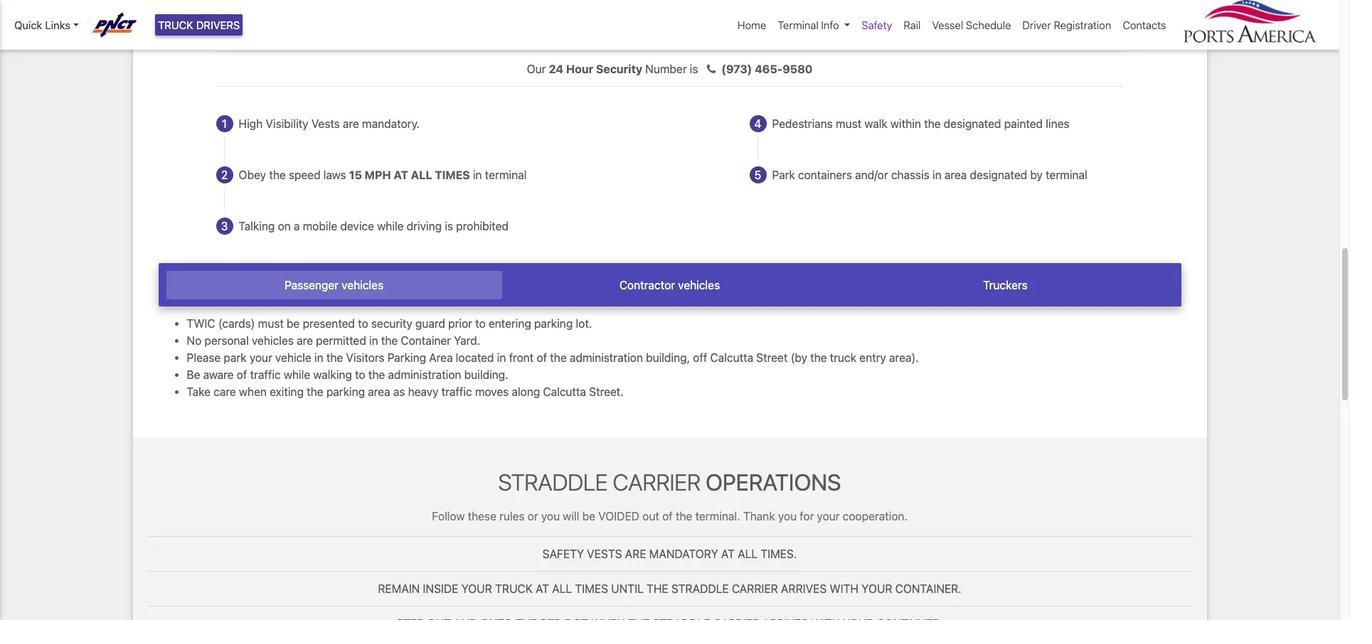 Task type: locate. For each thing, give the bounding box(es) containing it.
1 vertical spatial all
[[738, 547, 758, 560]]

be
[[187, 369, 200, 381]]

0 vertical spatial while
[[377, 220, 404, 233]]

lot.
[[576, 317, 592, 330]]

vehicles up "security"
[[342, 279, 383, 292]]

2 horizontal spatial at
[[721, 547, 735, 560]]

passenger vehicles link
[[166, 271, 502, 300]]

driving
[[407, 220, 442, 233]]

calcutta
[[710, 352, 753, 364], [543, 386, 586, 399]]

designated left "by" at the top right of page
[[970, 169, 1027, 181]]

follow these rules or you will be voided out of the terminal. thank you for your cooperation.
[[432, 510, 908, 523]]

quick links
[[14, 18, 70, 31]]

must inside 'twic (cards) must be presented to security guard prior to entering parking lot. no personal vehicles are permitted in the container yard. please park your vehicle in the visitors parking area located in front of the administration building, off calcutta street (by the truck entry area). be aware of traffic while walking to the administration building. take care when exiting the parking area as heavy traffic moves along calcutta street.'
[[258, 317, 284, 330]]

parking down 'walking'
[[326, 386, 365, 399]]

follow
[[432, 510, 465, 523]]

obey the speed laws 15 mph at all times in terminal
[[239, 169, 527, 181]]

twic
[[187, 317, 215, 330]]

vehicle
[[275, 352, 311, 364]]

carrier
[[732, 582, 778, 595]]

no down twic
[[187, 335, 201, 347]]

0 vertical spatial administration
[[570, 352, 643, 364]]

0 vertical spatial no
[[653, 28, 668, 40]]

1 horizontal spatial must
[[836, 117, 861, 130]]

0 horizontal spatial times
[[435, 169, 470, 181]]

security
[[596, 63, 642, 75]]

must left walk
[[836, 117, 861, 130]]

0 vertical spatial is
[[690, 63, 698, 75]]

you left for
[[778, 510, 797, 523]]

0 horizontal spatial calcutta
[[543, 386, 586, 399]]

mandatory
[[649, 547, 718, 560]]

passenger vehicles
[[285, 279, 383, 292]]

straddle
[[671, 582, 729, 595]]

you
[[541, 510, 560, 523], [778, 510, 797, 523]]

1 vertical spatial parking
[[326, 386, 365, 399]]

prohibited
[[456, 220, 509, 233]]

driver registration
[[1022, 18, 1111, 31]]

2 horizontal spatial of
[[662, 510, 673, 523]]

1 vertical spatial calcutta
[[543, 386, 586, 399]]

guard
[[415, 317, 445, 330]]

1 horizontal spatial area
[[944, 169, 967, 181]]

phone image
[[701, 63, 721, 75]]

no
[[653, 28, 668, 40], [187, 335, 201, 347]]

0 vertical spatial calcutta
[[710, 352, 753, 364]]

inside
[[423, 582, 458, 595]]

15
[[349, 169, 362, 181]]

1 horizontal spatial parking
[[534, 317, 573, 330]]

all down safety
[[552, 582, 572, 595]]

0 horizontal spatial parking
[[326, 386, 365, 399]]

2 vertical spatial all
[[552, 582, 572, 595]]

0 horizontal spatial your
[[461, 582, 492, 595]]

truck drivers
[[158, 18, 240, 31]]

of right "out"
[[662, 510, 673, 523]]

0 horizontal spatial your
[[250, 352, 272, 364]]

0 vertical spatial are
[[343, 117, 359, 130]]

the
[[634, 28, 651, 40], [924, 117, 941, 130], [269, 169, 286, 181], [381, 335, 398, 347], [326, 352, 343, 364], [550, 352, 567, 364], [810, 352, 827, 364], [368, 369, 385, 381], [307, 386, 323, 399], [676, 510, 692, 523]]

take
[[187, 386, 211, 399]]

please
[[187, 352, 221, 364]]

aware
[[203, 369, 234, 381]]

the down visitors
[[368, 369, 385, 381]]

your right with in the bottom of the page
[[862, 582, 892, 595]]

tab list containing passenger vehicles
[[158, 263, 1181, 307]]

1 vertical spatial area
[[368, 386, 390, 399]]

1 horizontal spatial at
[[536, 582, 549, 595]]

1 horizontal spatial traffic
[[441, 386, 472, 399]]

be up vehicle
[[287, 317, 300, 330]]

contacts link
[[1117, 11, 1172, 39]]

0 horizontal spatial administration
[[388, 369, 461, 381]]

are up vehicle
[[297, 335, 313, 347]]

1 horizontal spatial calcutta
[[710, 352, 753, 364]]

truck
[[830, 352, 856, 364]]

0 horizontal spatial be
[[287, 317, 300, 330]]

1 you from the left
[[541, 510, 560, 523]]

all right mph
[[411, 169, 432, 181]]

1 vertical spatial at
[[721, 547, 735, 560]]

straddle carrier operations
[[498, 469, 841, 496]]

visitors
[[346, 352, 384, 364]]

is right driving
[[445, 220, 453, 233]]

2 horizontal spatial all
[[738, 547, 758, 560]]

1 terminal from the left
[[485, 169, 527, 181]]

0 horizontal spatial at
[[394, 169, 408, 181]]

in up prohibited
[[473, 169, 482, 181]]

0 vertical spatial all
[[411, 169, 432, 181]]

0 vertical spatial times
[[435, 169, 470, 181]]

parking left lot.
[[534, 317, 573, 330]]

remain inside your truck at all times until the straddle carrier arrives with your container.
[[378, 582, 961, 595]]

1 horizontal spatial no
[[653, 28, 668, 40]]

terminal right "by" at the top right of page
[[1046, 169, 1087, 181]]

number
[[645, 63, 687, 75]]

1 horizontal spatial administration
[[570, 352, 643, 364]]

tab list
[[158, 263, 1181, 307]]

1 horizontal spatial vehicles
[[342, 279, 383, 292]]

of down park
[[237, 369, 247, 381]]

1 horizontal spatial be
[[582, 510, 595, 523]]

0 horizontal spatial vehicles
[[252, 335, 294, 347]]

mobile
[[303, 220, 337, 233]]

1 vertical spatial traffic
[[441, 386, 472, 399]]

is
[[690, 63, 698, 75], [445, 220, 453, 233]]

vehicles inside 'twic (cards) must be presented to security guard prior to entering parking lot. no personal vehicles are permitted in the container yard. please park your vehicle in the visitors parking area located in front of the administration building, off calcutta street (by the truck entry area). be aware of traffic while walking to the administration building. take care when exiting the parking area as heavy traffic moves along calcutta street.'
[[252, 335, 294, 347]]

mph
[[365, 169, 391, 181]]

0 horizontal spatial must
[[258, 317, 284, 330]]

home
[[738, 18, 766, 31]]

you right or
[[541, 510, 560, 523]]

all
[[411, 169, 432, 181], [738, 547, 758, 560], [552, 582, 572, 595]]

vehicles for contractor vehicles
[[678, 279, 720, 292]]

schedule
[[966, 18, 1011, 31]]

will
[[563, 510, 579, 523]]

1 vertical spatial are
[[297, 335, 313, 347]]

1 vertical spatial be
[[582, 510, 595, 523]]

the right (by
[[810, 352, 827, 364]]

area right chassis
[[944, 169, 967, 181]]

be right will
[[582, 510, 595, 523]]

1 horizontal spatial you
[[778, 510, 797, 523]]

traffic right the "heavy" in the bottom left of the page
[[441, 386, 472, 399]]

safety
[[862, 18, 892, 31]]

parking
[[534, 317, 573, 330], [326, 386, 365, 399]]

1 horizontal spatial of
[[537, 352, 547, 364]]

calcutta right along
[[543, 386, 586, 399]]

of right the front
[[537, 352, 547, 364]]

your inside 'twic (cards) must be presented to security guard prior to entering parking lot. no personal vehicles are permitted in the container yard. please park your vehicle in the visitors parking area located in front of the administration building, off calcutta street (by the truck entry area). be aware of traffic while walking to the administration building. take care when exiting the parking area as heavy traffic moves along calcutta street.'
[[250, 352, 272, 364]]

1 vertical spatial must
[[258, 317, 284, 330]]

walk
[[864, 117, 888, 130]]

while right 'device'
[[377, 220, 404, 233]]

driver registration link
[[1017, 11, 1117, 39]]

rail
[[904, 18, 921, 31]]

in left the front
[[497, 352, 506, 364]]

no left the smoking
[[653, 28, 668, 40]]

security
[[371, 317, 412, 330]]

1 horizontal spatial your
[[862, 582, 892, 595]]

at right mph
[[394, 169, 408, 181]]

vehicles up vehicle
[[252, 335, 294, 347]]

2 vertical spatial at
[[536, 582, 549, 595]]

traffic up when in the bottom left of the page
[[250, 369, 281, 381]]

2 terminal from the left
[[1046, 169, 1087, 181]]

designated left painted
[[944, 117, 1001, 130]]

contractor
[[619, 279, 675, 292]]

in up visitors
[[369, 335, 378, 347]]

0 vertical spatial be
[[287, 317, 300, 330]]

truck
[[495, 582, 533, 595]]

1 horizontal spatial terminal
[[1046, 169, 1087, 181]]

home link
[[732, 11, 772, 39]]

no inside 'twic (cards) must be presented to security guard prior to entering parking lot. no personal vehicles are permitted in the container yard. please park your vehicle in the visitors parking area located in front of the administration building, off calcutta street (by the truck entry area). be aware of traffic while walking to the administration building. take care when exiting the parking area as heavy traffic moves along calcutta street.'
[[187, 335, 201, 347]]

are
[[343, 117, 359, 130], [297, 335, 313, 347]]

must
[[836, 117, 861, 130], [258, 317, 284, 330]]

1 your from the left
[[461, 582, 492, 595]]

0 horizontal spatial are
[[297, 335, 313, 347]]

0 horizontal spatial you
[[541, 510, 560, 523]]

1 vertical spatial times
[[575, 582, 608, 595]]

are right vests
[[343, 117, 359, 130]]

1 horizontal spatial times
[[575, 582, 608, 595]]

1 horizontal spatial are
[[343, 117, 359, 130]]

calcutta right 'off'
[[710, 352, 753, 364]]

at right truck
[[536, 582, 549, 595]]

at
[[394, 169, 408, 181], [721, 547, 735, 560], [536, 582, 549, 595]]

2 you from the left
[[778, 510, 797, 523]]

as
[[393, 386, 405, 399]]

administration up street.
[[570, 352, 643, 364]]

to
[[358, 317, 368, 330], [475, 317, 486, 330], [355, 369, 365, 381]]

must right (cards)
[[258, 317, 284, 330]]

all left times.
[[738, 547, 758, 560]]

administration up the "heavy" in the bottom left of the page
[[388, 369, 461, 381]]

observe
[[587, 28, 631, 40]]

1 vertical spatial of
[[237, 369, 247, 381]]

device
[[340, 220, 374, 233]]

vehicles right contractor
[[678, 279, 720, 292]]

times left until
[[575, 582, 608, 595]]

1 vertical spatial no
[[187, 335, 201, 347]]

0 horizontal spatial while
[[284, 369, 310, 381]]

the down "security"
[[381, 335, 398, 347]]

your
[[250, 352, 272, 364], [817, 510, 840, 523]]

is left the phone icon
[[690, 63, 698, 75]]

0 horizontal spatial area
[[368, 386, 390, 399]]

area left as
[[368, 386, 390, 399]]

to up permitted
[[358, 317, 368, 330]]

0 vertical spatial at
[[394, 169, 408, 181]]

in up 'walking'
[[314, 352, 323, 364]]

1 vertical spatial while
[[284, 369, 310, 381]]

0 vertical spatial of
[[537, 352, 547, 364]]

1 vertical spatial your
[[817, 510, 840, 523]]

0 horizontal spatial traffic
[[250, 369, 281, 381]]

2 your from the left
[[862, 582, 892, 595]]

in right chassis
[[932, 169, 941, 181]]

personal
[[204, 335, 249, 347]]

located
[[456, 352, 494, 364]]

while down vehicle
[[284, 369, 310, 381]]

driver
[[1022, 18, 1051, 31]]

your right for
[[817, 510, 840, 523]]

terminal up prohibited
[[485, 169, 527, 181]]

0 horizontal spatial terminal
[[485, 169, 527, 181]]

times up driving
[[435, 169, 470, 181]]

carrier
[[613, 469, 701, 496]]

the right within in the top right of the page
[[924, 117, 941, 130]]

0 vertical spatial your
[[250, 352, 272, 364]]

the up 'walking'
[[326, 352, 343, 364]]

0 horizontal spatial no
[[187, 335, 201, 347]]

your right park
[[250, 352, 272, 364]]

park containers and/or chassis in area designated by terminal
[[772, 169, 1087, 181]]

0 vertical spatial area
[[944, 169, 967, 181]]

2 horizontal spatial vehicles
[[678, 279, 720, 292]]

obey
[[239, 169, 266, 181]]

at down terminal.
[[721, 547, 735, 560]]

1 vertical spatial is
[[445, 220, 453, 233]]

our
[[527, 63, 546, 75]]

4
[[754, 117, 761, 130]]

your right inside at the left bottom of the page
[[461, 582, 492, 595]]

and/or
[[855, 169, 888, 181]]

container
[[401, 335, 451, 347]]

1 horizontal spatial all
[[552, 582, 572, 595]]

0 horizontal spatial all
[[411, 169, 432, 181]]



Task type: vqa. For each thing, say whether or not it's contained in the screenshot.
left carriers
no



Task type: describe. For each thing, give the bounding box(es) containing it.
2 vertical spatial of
[[662, 510, 673, 523]]

to right prior
[[475, 317, 486, 330]]

3
[[221, 220, 228, 233]]

or
[[528, 510, 538, 523]]

building,
[[646, 352, 690, 364]]

safety
[[542, 547, 584, 560]]

0 horizontal spatial is
[[445, 220, 453, 233]]

until
[[611, 582, 644, 595]]

be inside 'twic (cards) must be presented to security guard prior to entering parking lot. no personal vehicles are permitted in the container yard. please park your vehicle in the visitors parking area located in front of the administration building, off calcutta street (by the truck entry area). be aware of traffic while walking to the administration building. take care when exiting the parking area as heavy traffic moves along calcutta street.'
[[287, 317, 300, 330]]

(973)
[[721, 63, 752, 75]]

0 vertical spatial parking
[[534, 317, 573, 330]]

moves
[[475, 386, 509, 399]]

area
[[429, 352, 453, 364]]

painted
[[1004, 117, 1043, 130]]

vessel
[[932, 18, 963, 31]]

arrives
[[781, 582, 827, 595]]

these
[[468, 510, 496, 523]]

by
[[1030, 169, 1043, 181]]

heavy
[[408, 386, 438, 399]]

while inside 'twic (cards) must be presented to security guard prior to entering parking lot. no personal vehicles are permitted in the container yard. please park your vehicle in the visitors parking area located in front of the administration building, off calcutta street (by the truck entry area). be aware of traffic while walking to the administration building. take care when exiting the parking area as heavy traffic moves along calcutta street.'
[[284, 369, 310, 381]]

parking
[[387, 352, 426, 364]]

rules
[[499, 510, 525, 523]]

observe the no smoking policy.
[[587, 28, 752, 40]]

contacts
[[1123, 18, 1166, 31]]

24
[[549, 63, 563, 75]]

9580
[[782, 63, 813, 75]]

1 vertical spatial designated
[[970, 169, 1027, 181]]

1 vertical spatial administration
[[388, 369, 461, 381]]

front
[[509, 352, 534, 364]]

building.
[[464, 369, 508, 381]]

truckers
[[983, 279, 1028, 292]]

the right the front
[[550, 352, 567, 364]]

the down 'walking'
[[307, 386, 323, 399]]

for
[[800, 510, 814, 523]]

area inside 'twic (cards) must be presented to security guard prior to entering parking lot. no personal vehicles are permitted in the container yard. please park your vehicle in the visitors parking area located in front of the administration building, off calcutta street (by the truck entry area). be aware of traffic while walking to the administration building. take care when exiting the parking area as heavy traffic moves along calcutta street.'
[[368, 386, 390, 399]]

links
[[45, 18, 70, 31]]

terminal.
[[695, 510, 740, 523]]

permitted
[[316, 335, 366, 347]]

all for remain inside your truck at all times until the straddle carrier arrives with your container.
[[552, 582, 572, 595]]

contractor vehicles link
[[502, 271, 837, 300]]

contractor vehicles
[[619, 279, 720, 292]]

straddle
[[498, 469, 608, 496]]

remain
[[378, 582, 420, 595]]

the right observe
[[634, 28, 651, 40]]

5
[[754, 169, 761, 181]]

containers
[[798, 169, 852, 181]]

truck
[[158, 18, 193, 31]]

at for remain inside your truck at all times until the straddle carrier arrives with your container.
[[536, 582, 549, 595]]

prior
[[448, 317, 472, 330]]

our 24 hour security number is
[[527, 63, 701, 75]]

(cards)
[[218, 317, 255, 330]]

park
[[224, 352, 247, 364]]

hour
[[566, 63, 593, 75]]

1 horizontal spatial is
[[690, 63, 698, 75]]

area).
[[889, 352, 919, 364]]

at for safety vests are mandatory at all times.
[[721, 547, 735, 560]]

high
[[239, 117, 263, 130]]

container.
[[895, 582, 961, 595]]

exiting
[[270, 386, 304, 399]]

0 horizontal spatial of
[[237, 369, 247, 381]]

safety link
[[856, 11, 898, 39]]

vehicles for passenger vehicles
[[342, 279, 383, 292]]

all for safety vests are mandatory at all times.
[[738, 547, 758, 560]]

mandatory.
[[362, 117, 420, 130]]

to down visitors
[[355, 369, 365, 381]]

vests
[[587, 547, 622, 560]]

when
[[239, 386, 267, 399]]

1 horizontal spatial your
[[817, 510, 840, 523]]

0 vertical spatial must
[[836, 117, 861, 130]]

entering
[[489, 317, 531, 330]]

(by
[[791, 352, 807, 364]]

quick
[[14, 18, 42, 31]]

2
[[221, 169, 228, 181]]

park
[[772, 169, 795, 181]]

out
[[642, 510, 659, 523]]

smoking
[[671, 28, 716, 40]]

pedestrians must walk within the designated painted lines
[[772, 117, 1069, 130]]

lines
[[1046, 117, 1069, 130]]

1 horizontal spatial while
[[377, 220, 404, 233]]

0 vertical spatial traffic
[[250, 369, 281, 381]]

policy.
[[719, 28, 752, 40]]

entry
[[859, 352, 886, 364]]

with
[[830, 582, 859, 595]]

walking
[[313, 369, 352, 381]]

the right the obey
[[269, 169, 286, 181]]

safety vests are mandatory at all times.
[[542, 547, 797, 560]]

along
[[512, 386, 540, 399]]

voided
[[598, 510, 639, 523]]

the right "out"
[[676, 510, 692, 523]]

0 vertical spatial designated
[[944, 117, 1001, 130]]

are inside 'twic (cards) must be presented to security guard prior to entering parking lot. no personal vehicles are permitted in the container yard. please park your vehicle in the visitors parking area located in front of the administration building, off calcutta street (by the truck entry area). be aware of traffic while walking to the administration building. take care when exiting the parking area as heavy traffic moves along calcutta street.'
[[297, 335, 313, 347]]

talking on a mobile device while driving is prohibited
[[239, 220, 509, 233]]

a
[[294, 220, 300, 233]]

the
[[647, 582, 668, 595]]

truckers link
[[837, 271, 1173, 300]]

are
[[625, 547, 646, 560]]

operations
[[706, 469, 841, 496]]

1
[[222, 117, 227, 130]]



